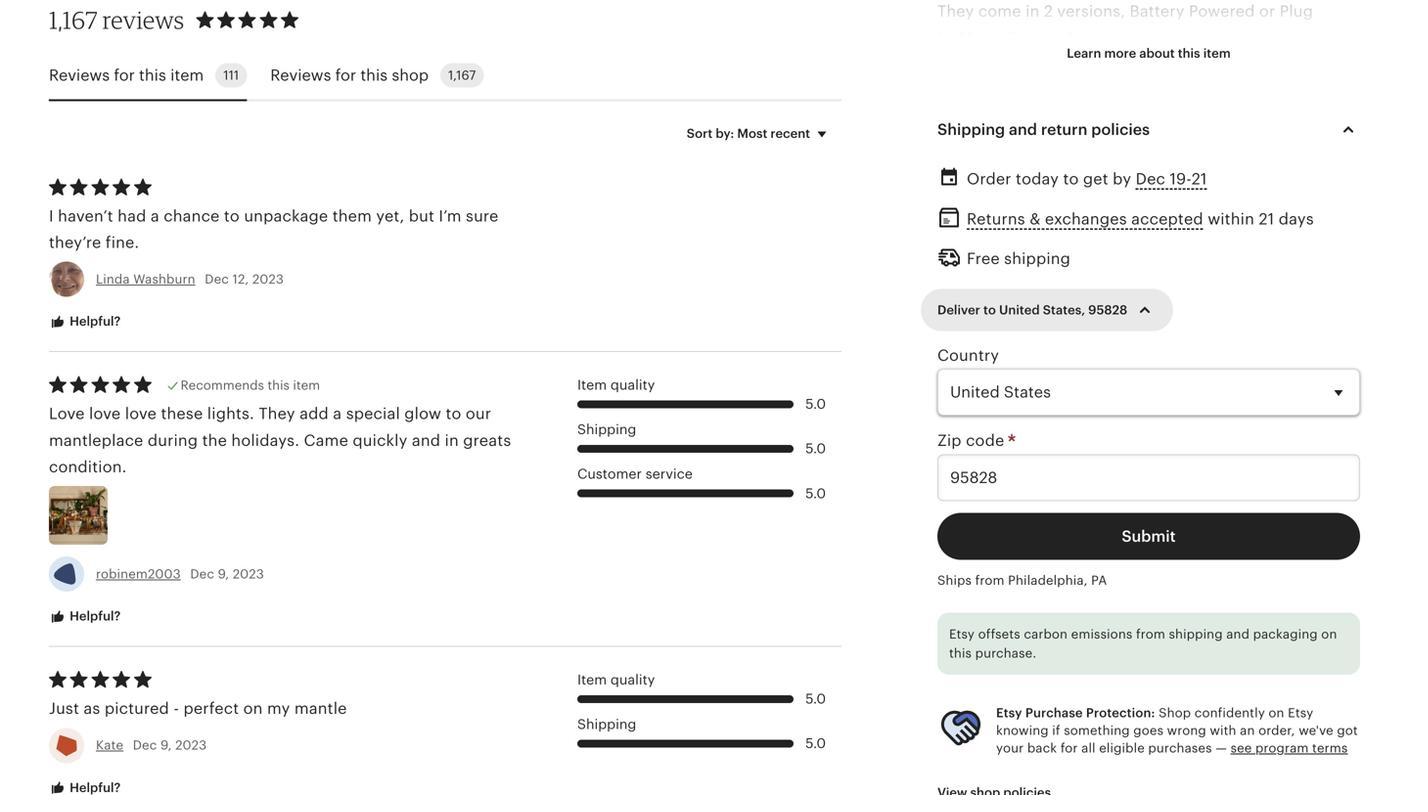 Task type: locate. For each thing, give the bounding box(es) containing it.
on left my
[[243, 700, 263, 718]]

5.0
[[806, 396, 826, 412], [806, 441, 826, 457], [806, 486, 826, 501], [806, 692, 826, 707], [806, 736, 826, 752]]

5 5.0 from the top
[[806, 736, 826, 752]]

1 only from the top
[[1062, 322, 1094, 339]]

eligible
[[1099, 742, 1145, 756]]

1 item quality from the top
[[578, 377, 655, 393]]

dimensions:
[[948, 135, 1041, 153], [948, 428, 1041, 446]]

0 horizontal spatial love
[[89, 405, 121, 423]]

when left on;
[[1215, 268, 1256, 286]]

only down states,
[[1062, 322, 1094, 339]]

9,
[[218, 567, 229, 582], [161, 739, 172, 753]]

for down 1,167 reviews
[[114, 66, 135, 84]]

indoor up ships from philadelphia, pa
[[976, 535, 1026, 552]]

1 vertical spatial use
[[1031, 535, 1057, 552]]

2023 for kate dec 9, 2023
[[175, 739, 207, 753]]

for down deliver
[[948, 322, 972, 339]]

etsy left offsets
[[949, 628, 975, 642]]

2 vertical spatial helpful? button
[[34, 771, 135, 796]]

if
[[1053, 724, 1061, 739]]

helpful? button down the kate at the bottom left of page
[[34, 771, 135, 796]]

to inside love love love these lights. they add a special glow to our mantleplace during the holidays. came quickly and in greats condition.
[[446, 405, 462, 423]]

in inside love love love these lights. they add a special glow to our mantleplace during the holidays. came quickly and in greats condition.
[[445, 432, 459, 450]]

2 horizontal spatial etsy
[[1288, 706, 1314, 721]]

condition.
[[49, 459, 127, 476]]

0 vertical spatial total
[[1046, 135, 1082, 153]]

2 indoor from the top
[[976, 535, 1026, 552]]

emissions
[[1071, 628, 1133, 642]]

x
[[1100, 215, 1108, 233]]

lasts left 18
[[1289, 268, 1324, 286]]

dimensions: up 6ft
[[948, 135, 1041, 153]]

and left packaging
[[1227, 628, 1250, 642]]

etsy for etsy purchase protection:
[[996, 706, 1022, 721]]

0 vertical spatial item
[[578, 377, 607, 393]]

shipping for love love love these lights. they add a special glow to our mantleplace during the holidays. came quickly and in greats condition.
[[578, 422, 637, 437]]

- inside - dimensions: total length: 7.5ft (2.3m); illuminated length: 6ft (1.8m)
[[938, 135, 943, 153]]

on up order,
[[1269, 706, 1285, 721]]

built-
[[948, 268, 987, 286]]

1 length: from the top
[[938, 162, 992, 180]]

to left our
[[446, 405, 462, 423]]

1 horizontal spatial 1,167
[[448, 68, 476, 83]]

0 horizontal spatial plug
[[938, 375, 971, 393]]

for for shop
[[335, 66, 356, 84]]

on right packaging
[[1322, 628, 1338, 642]]

when down timer
[[985, 295, 1027, 313]]

hours
[[1167, 268, 1211, 286], [938, 295, 981, 313]]

helpful?
[[67, 314, 121, 329], [67, 610, 121, 624], [67, 781, 121, 796]]

-
[[938, 135, 943, 153], [938, 215, 943, 233], [938, 268, 943, 286], [938, 322, 943, 339], [938, 428, 943, 446], [938, 481, 943, 499], [938, 508, 943, 526], [938, 535, 943, 552], [174, 700, 179, 718]]

recent
[[771, 126, 810, 141]]

etsy up knowing
[[996, 706, 1022, 721]]

within
[[1208, 211, 1255, 228]]

philadelphia,
[[1008, 574, 1088, 588]]

in left greats in the bottom of the page
[[445, 432, 459, 450]]

hours down the built- at the right top
[[938, 295, 981, 313]]

2 horizontal spatial on
[[1322, 628, 1338, 642]]

reviews right 111
[[270, 66, 331, 84]]

3 helpful? button from the top
[[34, 771, 135, 796]]

2 length: from the top
[[1087, 428, 1145, 446]]

from right emissions
[[1136, 628, 1166, 642]]

only
[[1062, 322, 1094, 339], [1062, 535, 1094, 552]]

1 vertical spatial length:
[[1087, 428, 1145, 446]]

shipping for just as pictured - perfect on my mantle
[[578, 717, 637, 733]]

1 horizontal spatial lasts
[[1289, 268, 1324, 286]]

item for just as pictured - perfect on my mantle
[[578, 672, 607, 688]]

2 vertical spatial 2023
[[175, 739, 207, 753]]

0 vertical spatial quality
[[611, 377, 655, 393]]

1 vertical spatial for
[[948, 535, 972, 552]]

0 vertical spatial in
[[987, 268, 1002, 286]]

7.5ft
[[1149, 135, 1182, 153]]

2 dimensions: from the top
[[948, 428, 1041, 446]]

shipping inside dropdown button
[[938, 121, 1005, 138]]

kate
[[96, 739, 123, 753]]

1 horizontal spatial item
[[293, 378, 320, 393]]

2023
[[252, 272, 284, 287], [233, 567, 264, 582], [175, 739, 207, 753]]

1 horizontal spatial reviews
[[270, 66, 331, 84]]

for left shop
[[335, 66, 356, 84]]

21 left days
[[1259, 211, 1275, 228]]

illuminated right (2.3m); at top
[[1244, 135, 1330, 153]]

1 vertical spatial indoor
[[976, 535, 1026, 552]]

0 horizontal spatial lasts
[[1114, 268, 1149, 286]]

greats
[[463, 432, 511, 450]]

2 horizontal spatial for
[[1061, 742, 1078, 756]]

plug down country
[[938, 375, 971, 393]]

length: up by
[[1087, 135, 1145, 153]]

2 use from the top
[[1031, 535, 1057, 552]]

2 love from the left
[[125, 405, 157, 423]]

total for (3m)
[[1046, 428, 1082, 446]]

quality
[[611, 377, 655, 393], [611, 672, 655, 688]]

love up mantleplace
[[89, 405, 121, 423]]

1 reviews from the left
[[49, 66, 110, 84]]

2 horizontal spatial item
[[1204, 46, 1231, 60]]

item left 111
[[170, 66, 204, 84]]

0 vertical spatial and
[[1009, 121, 1038, 138]]

batteries down the dec 19-21 button
[[1139, 215, 1206, 233]]

1 vertical spatial only
[[1062, 535, 1094, 552]]

unpackage
[[244, 207, 328, 225]]

plug inside the - dimensions: total length: 20ft (6m); illuminated length: 10ft (3m) - 200 warm led lights - us plug included - for indoor use only
[[973, 508, 1007, 526]]

2 item quality from the top
[[578, 672, 655, 688]]

9, for robinem2003 dec 9, 2023
[[218, 567, 229, 582]]

2 helpful? from the top
[[67, 610, 121, 624]]

0 horizontal spatial 1,167
[[49, 5, 98, 34]]

1 vertical spatial 2023
[[233, 567, 264, 582]]

during
[[148, 432, 198, 450]]

came
[[304, 432, 348, 450]]

1 vertical spatial helpful?
[[67, 610, 121, 624]]

this down reviews
[[139, 66, 166, 84]]

1,167
[[49, 5, 98, 34], [448, 68, 476, 83]]

reviews for this item
[[49, 66, 204, 84]]

1 horizontal spatial and
[[1009, 121, 1038, 138]]

for left all
[[1061, 742, 1078, 756]]

dimensions: up 10ft
[[948, 428, 1041, 446]]

2 quality from the top
[[611, 672, 655, 688]]

a right had at left top
[[151, 207, 159, 225]]

1 vertical spatial plug
[[973, 508, 1007, 526]]

2 only from the top
[[1062, 535, 1094, 552]]

1 dimensions: from the top
[[948, 135, 1041, 153]]

1 horizontal spatial batteries
[[1285, 215, 1352, 233]]

4 5.0 from the top
[[806, 692, 826, 707]]

1 horizontal spatial when
[[1215, 268, 1256, 286]]

and down 'glow'
[[412, 432, 441, 450]]

included down led
[[1011, 508, 1078, 526]]

length: for 10ft
[[938, 455, 992, 472]]

1 vertical spatial quality
[[611, 672, 655, 688]]

washburn
[[133, 272, 195, 287]]

purchases
[[1149, 742, 1212, 756]]

0 horizontal spatial 9,
[[161, 739, 172, 753]]

dec right by
[[1136, 170, 1166, 188]]

etsy inside etsy offsets carbon emissions from shipping and packaging on this purchase.
[[949, 628, 975, 642]]

2 reviews from the left
[[270, 66, 331, 84]]

indoor down united
[[976, 322, 1026, 339]]

included down the returns
[[967, 242, 1034, 259]]

and inside etsy offsets carbon emissions from shipping and packaging on this purchase.
[[1227, 628, 1250, 642]]

1 vertical spatial included
[[1011, 508, 1078, 526]]

helpful? down the kate at the bottom left of page
[[67, 781, 121, 796]]

1 horizontal spatial shipping
[[1169, 628, 1223, 642]]

1 use from the top
[[1031, 322, 1057, 339]]

length: left 20ft at the right bottom of page
[[1087, 428, 1145, 446]]

reviews
[[103, 5, 184, 34]]

for down us
[[948, 535, 972, 552]]

9, down pictured in the left bottom of the page
[[161, 739, 172, 753]]

item right 'about'
[[1204, 46, 1231, 60]]

illuminated
[[1244, 135, 1330, 153], [1230, 428, 1316, 446]]

1 vertical spatial a
[[333, 405, 342, 423]]

robinem2003 link
[[96, 567, 181, 582]]

0 vertical spatial 1,167
[[49, 5, 98, 34]]

0 vertical spatial a
[[151, 207, 159, 225]]

0 horizontal spatial hours
[[938, 295, 981, 313]]

2 vertical spatial helpful?
[[67, 781, 121, 796]]

helpful? down robinem2003
[[67, 610, 121, 624]]

plug down warm at bottom right
[[973, 508, 1007, 526]]

1 vertical spatial hours
[[938, 295, 981, 313]]

1 length: from the top
[[1087, 135, 1145, 153]]

1 lasts from the left
[[1114, 268, 1149, 286]]

0 vertical spatial indoor
[[976, 322, 1026, 339]]

0 vertical spatial included
[[967, 242, 1034, 259]]

haven't
[[58, 207, 113, 225]]

helpful? button down robinem2003
[[34, 599, 135, 636]]

length: down zip code
[[938, 455, 992, 472]]

9, right robinem2003
[[218, 567, 229, 582]]

21 down (2.3m); at top
[[1192, 170, 1208, 188]]

off
[[1086, 295, 1107, 313]]

2 item from the top
[[578, 672, 607, 688]]

1 horizontal spatial from
[[1136, 628, 1166, 642]]

2023 for robinem2003 dec 9, 2023
[[233, 567, 264, 582]]

0 vertical spatial item quality
[[578, 377, 655, 393]]

1 horizontal spatial 21
[[1259, 211, 1275, 228]]

ships from philadelphia, pa
[[938, 574, 1107, 588]]

total inside the - dimensions: total length: 20ft (6m); illuminated length: 10ft (3m) - 200 warm led lights - us plug included - for indoor use only
[[1046, 428, 1082, 446]]

1 vertical spatial in
[[445, 432, 459, 450]]

0 horizontal spatial batteries
[[1139, 215, 1206, 233]]

1 quality from the top
[[611, 377, 655, 393]]

length: inside the - dimensions: total length: 20ft (6m); illuminated length: 10ft (3m) - 200 warm led lights - us plug included - for indoor use only
[[1087, 428, 1145, 446]]

shop confidently on etsy knowing if something goes wrong with an order, we've got your back for all eligible purchases —
[[996, 706, 1358, 756]]

0 horizontal spatial for
[[114, 66, 135, 84]]

length: inside the - dimensions: total length: 20ft (6m); illuminated length: 10ft (3m) - 200 warm led lights - us plug included - for indoor use only
[[938, 455, 992, 472]]

0 horizontal spatial and
[[412, 432, 441, 450]]

0 vertical spatial shipping
[[938, 121, 1005, 138]]

1 helpful? button from the top
[[34, 304, 135, 340]]

1 for from the top
[[948, 322, 972, 339]]

these
[[161, 405, 203, 423]]

1 vertical spatial and
[[412, 432, 441, 450]]

add
[[300, 405, 329, 423]]

0 horizontal spatial reviews
[[49, 66, 110, 84]]

item up the 'add'
[[293, 378, 320, 393]]

helpful? button for just as pictured - perfect on my mantle
[[34, 771, 135, 796]]

etsy inside shop confidently on etsy knowing if something goes wrong with an order, we've got your back for all eligible purchases —
[[1288, 706, 1314, 721]]

helpful? for just as pictured - perfect on my mantle
[[67, 781, 121, 796]]

free shipping
[[967, 250, 1071, 268]]

—
[[1216, 742, 1227, 756]]

carbon
[[1024, 628, 1068, 642]]

item quality
[[578, 377, 655, 393], [578, 672, 655, 688]]

2 lasts from the left
[[1289, 268, 1324, 286]]

lasts left 6
[[1114, 268, 1149, 286]]

0 vertical spatial 21
[[1192, 170, 1208, 188]]

0 vertical spatial length:
[[1087, 135, 1145, 153]]

protection:
[[1086, 706, 1156, 721]]

1 vertical spatial shipping
[[578, 422, 637, 437]]

reviews down 1,167 reviews
[[49, 66, 110, 84]]

1 vertical spatial 1,167
[[448, 68, 476, 83]]

just
[[49, 700, 79, 718]]

to left united
[[984, 303, 996, 318]]

etsy up we've
[[1288, 706, 1314, 721]]

and left return
[[1009, 121, 1038, 138]]

1 horizontal spatial for
[[335, 66, 356, 84]]

length: left 6ft
[[938, 162, 992, 180]]

0 vertical spatial use
[[1031, 322, 1057, 339]]

0 horizontal spatial item
[[170, 66, 204, 84]]

reviews for reviews for this item
[[49, 66, 110, 84]]

0 vertical spatial helpful? button
[[34, 304, 135, 340]]

reviews for reviews for this shop
[[270, 66, 331, 84]]

20ft
[[1149, 428, 1181, 446]]

helpful? button down linda
[[34, 304, 135, 340]]

1 vertical spatial from
[[1136, 628, 1166, 642]]

0 horizontal spatial when
[[985, 295, 1027, 313]]

turned
[[1031, 295, 1082, 313]]

2 length: from the top
[[938, 455, 992, 472]]

1 vertical spatial item quality
[[578, 672, 655, 688]]

total up (3m)
[[1046, 428, 1082, 446]]

1 horizontal spatial on
[[1269, 706, 1285, 721]]

1,167 for 1,167 reviews
[[49, 5, 98, 34]]

length:
[[938, 162, 992, 180], [938, 455, 992, 472]]

0 vertical spatial when
[[1215, 268, 1256, 286]]

2 horizontal spatial and
[[1227, 628, 1250, 642]]

0 vertical spatial for
[[948, 322, 972, 339]]

item inside tab list
[[170, 66, 204, 84]]

etsy for etsy offsets carbon emissions from shipping and packaging on this purchase.
[[949, 628, 975, 642]]

2 helpful? button from the top
[[34, 599, 135, 636]]

1 horizontal spatial plug
[[973, 508, 1007, 526]]

1 vertical spatial shipping
[[1169, 628, 1223, 642]]

learn
[[1067, 46, 1102, 60]]

dimensions: inside - dimensions: total length: 7.5ft (2.3m); illuminated length: 6ft (1.8m)
[[948, 135, 1041, 153]]

see program terms link
[[1231, 742, 1348, 756]]

total for (1.8m)
[[1046, 135, 1082, 153]]

1 vertical spatial item
[[170, 66, 204, 84]]

total up '(1.8m)'
[[1046, 135, 1082, 153]]

just as pictured - perfect on my mantle
[[49, 700, 347, 718]]

1 vertical spatial helpful? button
[[34, 599, 135, 636]]

- dimensions: total length: 20ft (6m); illuminated length: 10ft (3m) - 200 warm led lights - us plug included - for indoor use only
[[938, 428, 1316, 552]]

operated;
[[1007, 215, 1081, 233]]

0 vertical spatial only
[[1062, 322, 1094, 339]]

this up they
[[268, 378, 290, 393]]

1 vertical spatial length:
[[938, 455, 992, 472]]

love
[[89, 405, 121, 423], [125, 405, 157, 423]]

3 5.0 from the top
[[806, 486, 826, 501]]

0 horizontal spatial on
[[243, 700, 263, 718]]

1 vertical spatial 9,
[[161, 739, 172, 753]]

purchase
[[1026, 706, 1083, 721]]

total inside - dimensions: total length: 7.5ft (2.3m); illuminated length: 6ft (1.8m)
[[1046, 135, 1082, 153]]

this right 'about'
[[1178, 46, 1201, 60]]

shipping up timer
[[1004, 250, 1071, 268]]

length: inside - dimensions: total length: 7.5ft (2.3m); illuminated length: 6ft (1.8m)
[[1087, 135, 1145, 153]]

0 vertical spatial illuminated
[[1244, 135, 1330, 153]]

lasts
[[1114, 268, 1149, 286], [1289, 268, 1324, 286]]

use up philadelphia,
[[1031, 535, 1057, 552]]

service
[[646, 466, 693, 482]]

1 horizontal spatial etsy
[[996, 706, 1022, 721]]

not
[[938, 242, 963, 259]]

1 vertical spatial 21
[[1259, 211, 1275, 228]]

1 vertical spatial dimensions:
[[948, 428, 1041, 446]]

hours right 6
[[1167, 268, 1211, 286]]

1 5.0 from the top
[[806, 396, 826, 412]]

total
[[1046, 135, 1082, 153], [1046, 428, 1082, 446]]

illuminated inside the - dimensions: total length: 20ft (6m); illuminated length: 10ft (3m) - 200 warm led lights - us plug included - for indoor use only
[[1230, 428, 1316, 446]]

batteries up 18
[[1285, 215, 1352, 233]]

i
[[49, 207, 54, 225]]

a inside love love love these lights. they add a special glow to our mantleplace during the holidays. came quickly and in greats condition.
[[333, 405, 342, 423]]

12,
[[232, 272, 249, 287]]

in down free
[[987, 268, 1002, 286]]

0 horizontal spatial a
[[151, 207, 159, 225]]

this left purchase.
[[949, 647, 972, 661]]

1 horizontal spatial a
[[333, 405, 342, 423]]

more
[[1105, 46, 1137, 60]]

1,167 left reviews
[[49, 5, 98, 34]]

mantleplace
[[49, 432, 143, 450]]

2 total from the top
[[1046, 428, 1082, 446]]

9, for kate dec 9, 2023
[[161, 739, 172, 753]]

1 item from the top
[[578, 377, 607, 393]]

they
[[259, 405, 295, 423]]

3 helpful? from the top
[[67, 781, 121, 796]]

dec left 12,
[[205, 272, 229, 287]]

a right the 'add'
[[333, 405, 342, 423]]

helpful? down linda
[[67, 314, 121, 329]]

dimensions: inside the - dimensions: total length: 20ft (6m); illuminated length: 10ft (3m) - 200 warm led lights - us plug included - for indoor use only
[[948, 428, 1041, 446]]

from inside etsy offsets carbon emissions from shipping and packaging on this purchase.
[[1136, 628, 1166, 642]]

an
[[1240, 724, 1255, 739]]

our
[[466, 405, 491, 423]]

robinem2003
[[96, 567, 181, 582]]

1 horizontal spatial hours
[[1167, 268, 1211, 286]]

from right "ships"
[[975, 574, 1005, 588]]

order today to get by dec 19-21
[[967, 170, 1208, 188]]

illuminated right (6m);
[[1230, 428, 1316, 446]]

led
[[1029, 481, 1059, 499]]

0 horizontal spatial 21
[[1192, 170, 1208, 188]]

lights.
[[207, 405, 254, 423]]

dec right robinem2003
[[190, 567, 214, 582]]

0 horizontal spatial etsy
[[949, 628, 975, 642]]

2 vertical spatial item
[[293, 378, 320, 393]]

illuminated for - dimensions: total length: 20ft (6m); illuminated length: 10ft (3m) - 200 warm led lights - us plug included - for indoor use only
[[1230, 428, 1316, 446]]

only up pa
[[1062, 535, 1094, 552]]

for
[[948, 322, 972, 339], [948, 535, 972, 552]]

2 vertical spatial and
[[1227, 628, 1250, 642]]

2 vertical spatial shipping
[[578, 717, 637, 733]]

length: inside - dimensions: total length: 7.5ft (2.3m); illuminated length: 6ft (1.8m)
[[938, 162, 992, 180]]

1 indoor from the top
[[976, 322, 1026, 339]]

0 vertical spatial shipping
[[1004, 250, 1071, 268]]

submit button
[[938, 513, 1361, 560]]

as
[[84, 700, 100, 718]]

use down deliver to united states, 95828
[[1031, 322, 1057, 339]]

illuminated inside - dimensions: total length: 7.5ft (2.3m); illuminated length: 6ft (1.8m)
[[1244, 135, 1330, 153]]

to inside i haven't had a chance to unpackage them yet, but i'm sure they're fine.
[[224, 207, 240, 225]]

tab list
[[49, 51, 842, 101]]

lights
[[1063, 481, 1105, 499]]

1 total from the top
[[1046, 135, 1082, 153]]

1 vertical spatial total
[[1046, 428, 1082, 446]]

2 for from the top
[[948, 535, 972, 552]]

shipping and return policies button
[[920, 106, 1378, 153]]

0 horizontal spatial in
[[445, 432, 459, 450]]

1 horizontal spatial 9,
[[218, 567, 229, 582]]

shipping
[[1004, 250, 1071, 268], [1169, 628, 1223, 642]]

quality for just as pictured - perfect on my mantle
[[611, 672, 655, 688]]

1,167 right shop
[[448, 68, 476, 83]]

to right the chance
[[224, 207, 240, 225]]

1 vertical spatial item
[[578, 672, 607, 688]]

for inside - battery operated; 3 x aa batteries required; batteries not included - built-in timer feature; lasts 6 hours when on; lasts 18 hours when turned off - for indoor use only
[[948, 322, 972, 339]]

shipping up shop
[[1169, 628, 1223, 642]]

1 helpful? from the top
[[67, 314, 121, 329]]

1,167 for 1,167
[[448, 68, 476, 83]]

1 horizontal spatial love
[[125, 405, 157, 423]]

and
[[1009, 121, 1038, 138], [412, 432, 441, 450], [1227, 628, 1250, 642]]

0 vertical spatial from
[[975, 574, 1005, 588]]

love left these
[[125, 405, 157, 423]]

0 vertical spatial length:
[[938, 162, 992, 180]]



Task type: describe. For each thing, give the bounding box(es) containing it.
pa
[[1092, 574, 1107, 588]]

Zip code text field
[[938, 455, 1361, 502]]

and inside love love love these lights. they add a special glow to our mantleplace during the holidays. came quickly and in greats condition.
[[412, 432, 441, 450]]

glow
[[405, 405, 441, 423]]

1,167 reviews
[[49, 5, 184, 34]]

1 batteries from the left
[[1139, 215, 1206, 233]]

0 horizontal spatial from
[[975, 574, 1005, 588]]

and inside dropdown button
[[1009, 121, 1038, 138]]

shop
[[1159, 706, 1191, 721]]

sort
[[687, 126, 713, 141]]

use inside - battery operated; 3 x aa batteries required; batteries not included - built-in timer feature; lasts 6 hours when on; lasts 18 hours when turned off - for indoor use only
[[1031, 322, 1057, 339]]

feature;
[[1050, 268, 1110, 286]]

ships
[[938, 574, 972, 588]]

included inside the - dimensions: total length: 20ft (6m); illuminated length: 10ft (3m) - 200 warm led lights - us plug included - for indoor use only
[[1011, 508, 1078, 526]]

states,
[[1043, 303, 1086, 318]]

to left get
[[1063, 170, 1079, 188]]

holidays.
[[231, 432, 300, 450]]

deliver to united states, 95828 button
[[923, 290, 1172, 331]]

about
[[1140, 46, 1175, 60]]

to inside 'dropdown button'
[[984, 303, 996, 318]]

a inside i haven't had a chance to unpackage them yet, but i'm sure they're fine.
[[151, 207, 159, 225]]

the
[[202, 432, 227, 450]]

timer
[[1006, 268, 1046, 286]]

aa
[[1112, 215, 1134, 233]]

us
[[948, 508, 969, 526]]

length: for 7.5ft
[[1087, 135, 1145, 153]]

(3m)
[[1030, 455, 1065, 472]]

only inside the - dimensions: total length: 20ft (6m); illuminated length: 10ft (3m) - 200 warm led lights - us plug included - for indoor use only
[[1062, 535, 1094, 552]]

offsets
[[978, 628, 1021, 642]]

got
[[1337, 724, 1358, 739]]

etsy offsets carbon emissions from shipping and packaging on this purchase.
[[949, 628, 1338, 661]]

free
[[967, 250, 1000, 268]]

item quality for love love love these lights. they add a special glow to our mantleplace during the holidays. came quickly and in greats condition.
[[578, 377, 655, 393]]

19-
[[1170, 170, 1192, 188]]

illuminated for - dimensions: total length: 7.5ft (2.3m); illuminated length: 6ft (1.8m)
[[1244, 135, 1330, 153]]

this inside etsy offsets carbon emissions from shipping and packaging on this purchase.
[[949, 647, 972, 661]]

for inside the - dimensions: total length: 20ft (6m); illuminated length: 10ft (3m) - 200 warm led lights - us plug included - for indoor use only
[[948, 535, 972, 552]]

zip code
[[938, 432, 1009, 450]]

indoor inside the - dimensions: total length: 20ft (6m); illuminated length: 10ft (3m) - 200 warm led lights - us plug included - for indoor use only
[[976, 535, 1026, 552]]

length: for 20ft
[[1087, 428, 1145, 446]]

see program terms
[[1231, 742, 1348, 756]]

wrong
[[1167, 724, 1207, 739]]

linda washburn link
[[96, 272, 195, 287]]

shop
[[392, 66, 429, 84]]

dec right the kate at the bottom left of page
[[133, 739, 157, 753]]

mantle
[[294, 700, 347, 718]]

1 vertical spatial when
[[985, 295, 1027, 313]]

days
[[1279, 211, 1314, 228]]

back
[[1028, 742, 1057, 756]]

(1.8m)
[[1022, 162, 1068, 180]]

only inside - battery operated; 3 x aa batteries required; batteries not included - built-in timer feature; lasts 6 hours when on; lasts 18 hours when turned off - for indoor use only
[[1062, 322, 1094, 339]]

by
[[1113, 170, 1132, 188]]

battery
[[948, 215, 1002, 233]]

dimensions: for 6ft
[[948, 135, 1041, 153]]

program
[[1256, 742, 1309, 756]]

they're
[[49, 234, 101, 252]]

dimensions: for 10ft
[[948, 428, 1041, 446]]

in/mains
[[976, 375, 1041, 393]]

1 love from the left
[[89, 405, 121, 423]]

linda
[[96, 272, 130, 287]]

2 batteries from the left
[[1285, 215, 1352, 233]]

them
[[332, 207, 372, 225]]

included inside - battery operated; 3 x aa batteries required; batteries not included - built-in timer feature; lasts 6 hours when on; lasts 18 hours when turned off - for indoor use only
[[967, 242, 1034, 259]]

2 5.0 from the top
[[806, 441, 826, 457]]

learn more about this item
[[1067, 46, 1231, 60]]

dec 19-21 button
[[1136, 165, 1208, 193]]

(6m);
[[1185, 428, 1226, 446]]

item inside "dropdown button"
[[1204, 46, 1231, 60]]

shipping inside etsy offsets carbon emissions from shipping and packaging on this purchase.
[[1169, 628, 1223, 642]]

for for item
[[114, 66, 135, 84]]

robinem2003 dec 9, 2023
[[96, 567, 264, 582]]

&
[[1030, 211, 1041, 228]]

- dimensions: total length: 7.5ft (2.3m); illuminated length: 6ft (1.8m)
[[938, 135, 1330, 180]]

perfect
[[183, 700, 239, 718]]

quality for love love love these lights. they add a special glow to our mantleplace during the holidays. came quickly and in greats condition.
[[611, 377, 655, 393]]

0 vertical spatial 2023
[[252, 272, 284, 287]]

purchase.
[[976, 647, 1037, 661]]

goes
[[1134, 724, 1164, 739]]

- battery operated; 3 x aa batteries required; batteries not included - built-in timer feature; lasts 6 hours when on; lasts 18 hours when turned off - for indoor use only
[[938, 215, 1352, 339]]

helpful? button for i haven't had a chance to unpackage them yet, but i'm sure they're fine.
[[34, 304, 135, 340]]

get
[[1083, 170, 1109, 188]]

today
[[1016, 170, 1059, 188]]

chance
[[164, 207, 220, 225]]

customer
[[578, 466, 642, 482]]

item for love love love these lights. they add a special glow to our mantleplace during the holidays. came quickly and in greats condition.
[[578, 377, 607, 393]]

indoor inside - battery operated; 3 x aa batteries required; batteries not included - built-in timer feature; lasts 6 hours when on; lasts 18 hours when turned off - for indoor use only
[[976, 322, 1026, 339]]

in inside - battery operated; 3 x aa batteries required; batteries not included - built-in timer feature; lasts 6 hours when on; lasts 18 hours when turned off - for indoor use only
[[987, 268, 1002, 286]]

length: for 6ft
[[938, 162, 992, 180]]

country
[[938, 347, 999, 365]]

helpful? for i haven't had a chance to unpackage them yet, but i'm sure they're fine.
[[67, 314, 121, 329]]

for inside shop confidently on etsy knowing if something goes wrong with an order, we've got your back for all eligible purchases —
[[1061, 742, 1078, 756]]

18
[[1328, 268, 1345, 286]]

pictured
[[105, 700, 169, 718]]

deliver
[[938, 303, 981, 318]]

learn more about this item button
[[1052, 35, 1246, 71]]

0 vertical spatial plug
[[938, 375, 971, 393]]

tab list containing reviews for this item
[[49, 51, 842, 101]]

special
[[346, 405, 400, 423]]

policies
[[1092, 121, 1150, 138]]

all
[[1082, 742, 1096, 756]]

deliver to united states, 95828
[[938, 303, 1128, 318]]

we've
[[1299, 724, 1334, 739]]

linda washburn dec 12, 2023
[[96, 272, 284, 287]]

kate link
[[96, 739, 123, 753]]

terms
[[1313, 742, 1348, 756]]

warm
[[983, 481, 1025, 499]]

sort by: most recent
[[687, 126, 810, 141]]

use inside the - dimensions: total length: 20ft (6m); illuminated length: 10ft (3m) - 200 warm led lights - us plug included - for indoor use only
[[1031, 535, 1057, 552]]

item quality for just as pictured - perfect on my mantle
[[578, 672, 655, 688]]

submit
[[1122, 528, 1176, 546]]

this left shop
[[361, 66, 388, 84]]

recommends
[[181, 378, 264, 393]]

0 vertical spatial hours
[[1167, 268, 1211, 286]]

knowing
[[996, 724, 1049, 739]]

robinem2003 added a photo of their purchase image
[[49, 487, 108, 545]]

returns
[[967, 211, 1026, 228]]

0 horizontal spatial shipping
[[1004, 250, 1071, 268]]

200
[[948, 481, 979, 499]]

united
[[999, 303, 1040, 318]]

yet,
[[376, 207, 405, 225]]

on inside etsy offsets carbon emissions from shipping and packaging on this purchase.
[[1322, 628, 1338, 642]]

on inside shop confidently on etsy knowing if something goes wrong with an order, we've got your back for all eligible purchases —
[[1269, 706, 1285, 721]]

fine.
[[106, 234, 139, 252]]

this inside "dropdown button"
[[1178, 46, 1201, 60]]

accepted
[[1132, 211, 1204, 228]]



Task type: vqa. For each thing, say whether or not it's contained in the screenshot.
2nd batteries from the left
yes



